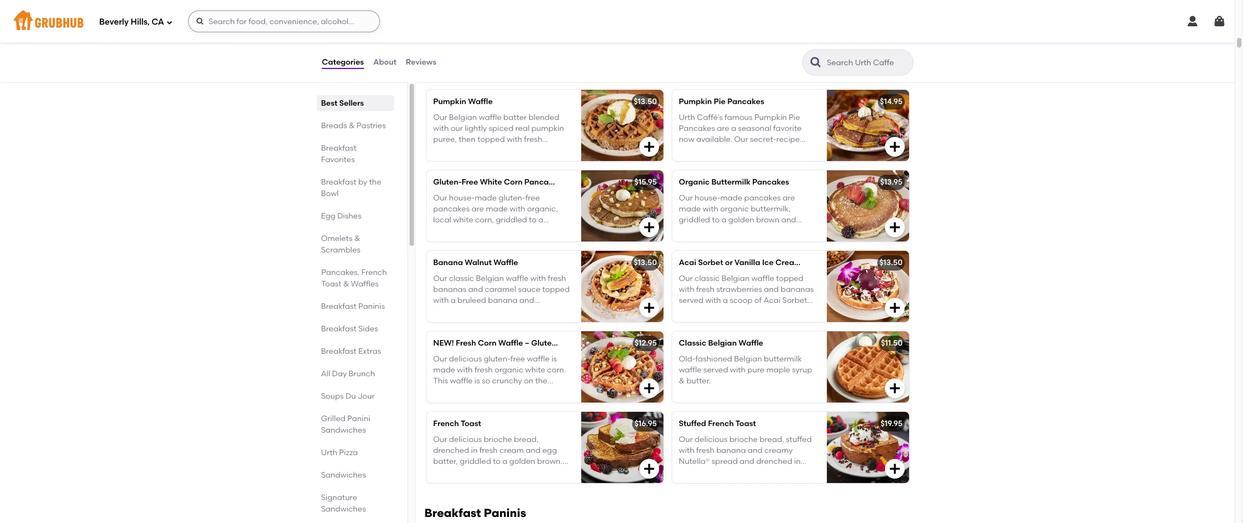 Task type: vqa. For each thing, say whether or not it's contained in the screenshot.
the bottom poki bowl
no



Task type: locate. For each thing, give the bounding box(es) containing it.
1 horizontal spatial golden
[[729, 216, 755, 225]]

& up scrambles
[[355, 234, 361, 244]]

free
[[462, 178, 478, 187], [560, 339, 576, 349]]

belgian inside old-fashioned belgian buttermilk waffle served with pure maple syrup & butter.
[[734, 355, 762, 364]]

paninis up sides
[[359, 302, 385, 312]]

signature sandwiches tab
[[322, 493, 390, 516]]

corn right white
[[504, 178, 523, 187]]

griddled inside our house-made pancakes are made with organic buttermilk, griddled to a golden brown and topped with acacia honey butter. served with pure maple syrup.
[[679, 216, 711, 225]]

butter. down the served in the right of the page
[[687, 377, 711, 386]]

golden down organic
[[729, 216, 755, 225]]

acai
[[679, 259, 697, 268]]

$19.95
[[881, 420, 903, 429]]

brown.
[[537, 458, 563, 467]]

served inside our delicious brioche bread, drenched in fresh cream and egg batter, griddled to a golden brown. served with whipped cream, acacia honey butter and pure maple syrup.
[[433, 469, 459, 478]]

breakfast sides tab
[[322, 324, 390, 335]]

2 horizontal spatial french
[[708, 420, 734, 429]]

breakfast inside breakfast by the bowl
[[322, 178, 357, 187]]

our down organic
[[679, 193, 693, 203]]

pancakes for $15.95
[[753, 178, 790, 187]]

1 horizontal spatial pure
[[724, 238, 741, 247]]

served up acai
[[679, 238, 705, 247]]

1 pumpkin from the left
[[433, 97, 467, 107]]

paninis inside tab
[[359, 302, 385, 312]]

our inside our delicious brioche bread, drenched in fresh cream and egg batter, griddled to a golden brown. served with whipped cream, acacia honey butter and pure maple syrup.
[[433, 435, 447, 445]]

our for our classic belgian waffle with fresh bananas and caramel sauce topped with a bruleed banana and garnished with chopped roasted walnuts.
[[433, 274, 447, 283]]

to up whipped
[[493, 458, 501, 467]]

made down house-
[[679, 205, 701, 214]]

0 vertical spatial sandwiches
[[322, 426, 366, 436]]

0 horizontal spatial pumpkin
[[433, 97, 467, 107]]

syrup.
[[769, 238, 791, 247], [544, 480, 566, 489]]

toast down pancakes, in the bottom left of the page
[[322, 280, 342, 289]]

svg image
[[1187, 15, 1200, 28], [196, 17, 205, 26], [166, 19, 173, 26], [889, 60, 902, 73], [643, 141, 656, 154], [889, 141, 902, 154], [643, 302, 656, 315]]

french toast image
[[582, 413, 664, 484]]

golden inside our house-made pancakes are made with organic buttermilk, griddled to a golden brown and topped with acacia honey butter. served with pure maple syrup.
[[729, 216, 755, 225]]

0 vertical spatial pure
[[724, 238, 741, 247]]

1 vertical spatial a
[[451, 296, 456, 306]]

toast up delicious on the bottom left
[[461, 420, 481, 429]]

fresh
[[548, 274, 566, 283], [480, 447, 498, 456]]

a
[[722, 216, 727, 225], [451, 296, 456, 306], [503, 458, 508, 467]]

butter. inside old-fashioned belgian buttermilk waffle served with pure maple syrup & butter.
[[687, 377, 711, 386]]

1 vertical spatial belgian
[[709, 339, 737, 349]]

breakfast favorites tab
[[322, 143, 390, 166]]

waffle
[[506, 274, 529, 283], [679, 366, 702, 375]]

1 vertical spatial topped
[[543, 285, 570, 295]]

2 pumpkin from the left
[[679, 97, 712, 107]]

french
[[362, 268, 387, 278], [433, 420, 459, 429], [708, 420, 734, 429]]

grilled panini sandwiches
[[322, 415, 371, 436]]

0 vertical spatial our
[[679, 193, 693, 203]]

0 horizontal spatial honey
[[433, 480, 456, 489]]

0 horizontal spatial butter.
[[687, 377, 711, 386]]

breakfast
[[322, 144, 357, 153], [322, 178, 357, 187], [322, 302, 357, 312], [322, 325, 357, 334], [322, 347, 357, 357], [425, 507, 481, 521]]

cream
[[776, 259, 802, 268]]

with up 'butter'
[[461, 469, 477, 478]]

to down house-
[[712, 216, 720, 225]]

buttermilk
[[712, 178, 751, 187]]

1 vertical spatial griddled
[[460, 458, 491, 467]]

2 vertical spatial maple
[[518, 480, 542, 489]]

batter,
[[433, 458, 458, 467]]

2 vertical spatial pure
[[499, 480, 517, 489]]

2 horizontal spatial toast
[[736, 420, 756, 429]]

1 horizontal spatial fresh
[[548, 274, 566, 283]]

a down organic
[[722, 216, 727, 225]]

0 vertical spatial butter.
[[779, 227, 803, 236]]

griddled
[[679, 216, 711, 225], [460, 458, 491, 467]]

$12.95
[[635, 339, 657, 349]]

2 vertical spatial sandwiches
[[322, 505, 366, 515]]

1 horizontal spatial made
[[721, 193, 743, 203]]

& down old-
[[679, 377, 685, 386]]

breakfast favorites
[[322, 144, 357, 165]]

1 vertical spatial waffle
[[679, 366, 702, 375]]

belgian up caramel
[[476, 274, 504, 283]]

breakfast paninis up breakfast sides tab
[[322, 302, 385, 312]]

served
[[679, 238, 705, 247], [433, 469, 459, 478]]

toast for pancakes, french toast & waffles
[[322, 280, 342, 289]]

topped right sauce
[[543, 285, 570, 295]]

reviews
[[406, 58, 437, 67]]

1 vertical spatial made
[[679, 205, 701, 214]]

breakfast inside breakfast paninis tab
[[322, 302, 357, 312]]

0 vertical spatial corn
[[504, 178, 523, 187]]

sorbet
[[699, 259, 724, 268]]

toast for stuffed french toast
[[736, 420, 756, 429]]

favorites
[[322, 155, 355, 165]]

our for our house-made pancakes are made with organic buttermilk, griddled to a golden brown and topped with acacia honey butter. served with pure maple syrup.
[[679, 193, 693, 203]]

0 horizontal spatial waffle
[[506, 274, 529, 283]]

corn right fresh
[[478, 339, 497, 349]]

a down cream
[[503, 458, 508, 467]]

grilled
[[322, 415, 346, 424]]

stuffed
[[679, 420, 707, 429]]

beverly
[[99, 17, 129, 27]]

maple up acai sorbet or vanilla ice cream waffle
[[743, 238, 767, 247]]

french up waffles
[[362, 268, 387, 278]]

syrup
[[793, 366, 813, 375]]

pure inside our delicious brioche bread, drenched in fresh cream and egg batter, griddled to a golden brown. served with whipped cream, acacia honey butter and pure maple syrup.
[[499, 480, 517, 489]]

bananas
[[433, 285, 467, 295]]

breakfast paninis tab
[[322, 301, 390, 313]]

0 horizontal spatial breakfast paninis
[[322, 302, 385, 312]]

acacia down brown.
[[541, 469, 568, 478]]

fresh up roasted
[[548, 274, 566, 283]]

1 vertical spatial butter.
[[687, 377, 711, 386]]

butter. down brown
[[779, 227, 803, 236]]

1 vertical spatial fresh
[[480, 447, 498, 456]]

0 vertical spatial breakfast paninis
[[322, 302, 385, 312]]

topped
[[679, 227, 707, 236], [543, 285, 570, 295]]

breads & pastries
[[322, 121, 386, 131]]

0 vertical spatial griddled
[[679, 216, 711, 225]]

breakfast inside breakfast sides tab
[[322, 325, 357, 334]]

griddled inside our delicious brioche bread, drenched in fresh cream and egg batter, griddled to a golden brown. served with whipped cream, acacia honey butter and pure maple syrup.
[[460, 458, 491, 467]]

our classic belgian waffle with fresh bananas and caramel sauce topped with a bruleed banana and garnished with chopped roasted walnuts.
[[433, 274, 570, 328]]

with right the served in the right of the page
[[730, 366, 746, 375]]

0 horizontal spatial syrup.
[[544, 480, 566, 489]]

waffle down old-
[[679, 366, 702, 375]]

made
[[721, 193, 743, 203], [679, 205, 701, 214]]

pancakes, french toast & waffles tab
[[322, 267, 390, 290]]

0 horizontal spatial topped
[[543, 285, 570, 295]]

0 horizontal spatial toast
[[322, 280, 342, 289]]

egg dishes tab
[[322, 211, 390, 222]]

maple down cream,
[[518, 480, 542, 489]]

breads & pastries tab
[[322, 120, 390, 132]]

syrup. inside our house-made pancakes are made with organic buttermilk, griddled to a golden brown and topped with acacia honey butter. served with pure maple syrup.
[[769, 238, 791, 247]]

Search for food, convenience, alcohol... search field
[[188, 10, 380, 32]]

$14.95
[[880, 97, 903, 107]]

breakfast up favorites
[[322, 144, 357, 153]]

sandwiches down urth pizza
[[322, 471, 366, 481]]

pumpkin left pie
[[679, 97, 712, 107]]

pancakes right pie
[[728, 97, 765, 107]]

0 horizontal spatial to
[[493, 458, 501, 467]]

breakfast sides
[[322, 325, 379, 334]]

white
[[480, 178, 502, 187]]

breakfast up "day"
[[322, 347, 357, 357]]

1 sandwiches from the top
[[322, 426, 366, 436]]

0 vertical spatial golden
[[729, 216, 755, 225]]

belgian inside our classic belgian waffle with fresh bananas and caramel sauce topped with a bruleed banana and garnished with chopped roasted walnuts.
[[476, 274, 504, 283]]

about
[[373, 58, 397, 67]]

classic
[[449, 274, 474, 283]]

0 horizontal spatial paninis
[[359, 302, 385, 312]]

in
[[471, 447, 478, 456]]

to
[[712, 216, 720, 225], [493, 458, 501, 467]]

fresh
[[456, 339, 476, 349]]

0 vertical spatial paninis
[[359, 302, 385, 312]]

1 horizontal spatial butter.
[[779, 227, 803, 236]]

with down bruleed
[[473, 308, 488, 317]]

1 horizontal spatial paninis
[[484, 507, 526, 521]]

breakfast up breakfast sides
[[322, 302, 357, 312]]

pancakes up the 'pancakes'
[[753, 178, 790, 187]]

1 horizontal spatial corn
[[504, 178, 523, 187]]

free left white
[[462, 178, 478, 187]]

1 vertical spatial honey
[[433, 480, 456, 489]]

breakfast paninis inside tab
[[322, 302, 385, 312]]

& inside omelets & scrambles
[[355, 234, 361, 244]]

buttermilk
[[764, 355, 802, 364]]

with inside our delicious brioche bread, drenched in fresh cream and egg batter, griddled to a golden brown. served with whipped cream, acacia honey butter and pure maple syrup.
[[461, 469, 477, 478]]

pure inside old-fashioned belgian buttermilk waffle served with pure maple syrup & butter.
[[748, 366, 765, 375]]

0 horizontal spatial acacia
[[541, 469, 568, 478]]

0 horizontal spatial fresh
[[480, 447, 498, 456]]

pure down buttermilk
[[748, 366, 765, 375]]

pure inside our house-made pancakes are made with organic buttermilk, griddled to a golden brown and topped with acacia honey butter. served with pure maple syrup.
[[724, 238, 741, 247]]

& right breads
[[349, 121, 355, 131]]

2 horizontal spatial a
[[722, 216, 727, 225]]

breakfast for breakfast favorites tab
[[322, 144, 357, 153]]

vanilla
[[735, 259, 761, 268]]

1 vertical spatial corn
[[478, 339, 497, 349]]

1 vertical spatial served
[[433, 469, 459, 478]]

1 horizontal spatial pumpkin
[[679, 97, 712, 107]]

0 vertical spatial a
[[722, 216, 727, 225]]

our inside our classic belgian waffle with fresh bananas and caramel sauce topped with a bruleed banana and garnished with chopped roasted walnuts.
[[433, 274, 447, 283]]

0 horizontal spatial pure
[[499, 480, 517, 489]]

belgian down classic belgian waffle
[[734, 355, 762, 364]]

free right –
[[560, 339, 576, 349]]

a inside our house-made pancakes are made with organic buttermilk, griddled to a golden brown and topped with acacia honey butter. served with pure maple syrup.
[[722, 216, 727, 225]]

0 horizontal spatial free
[[462, 178, 478, 187]]

0 horizontal spatial gluten-
[[433, 178, 462, 187]]

fresh right in
[[480, 447, 498, 456]]

du
[[346, 392, 356, 402]]

maple inside our house-made pancakes are made with organic buttermilk, griddled to a golden brown and topped with acacia honey butter. served with pure maple syrup.
[[743, 238, 767, 247]]

with
[[703, 205, 719, 214], [708, 227, 724, 236], [707, 238, 722, 247], [531, 274, 546, 283], [433, 296, 449, 306], [473, 308, 488, 317], [730, 366, 746, 375], [461, 469, 477, 478]]

1 vertical spatial sandwiches
[[322, 471, 366, 481]]

& inside old-fashioned belgian buttermilk waffle served with pure maple syrup & butter.
[[679, 377, 685, 386]]

sandwiches down the grilled
[[322, 426, 366, 436]]

waffle inside old-fashioned belgian buttermilk waffle served with pure maple syrup & butter.
[[679, 366, 702, 375]]

made up organic
[[721, 193, 743, 203]]

our house-made pancakes are made with organic buttermilk, griddled to a golden brown and topped with acacia honey butter. served with pure maple syrup.
[[679, 193, 803, 247]]

butter.
[[779, 227, 803, 236], [687, 377, 711, 386]]

0 horizontal spatial golden
[[510, 458, 536, 467]]

our up bananas
[[433, 274, 447, 283]]

organic
[[721, 205, 749, 214]]

butter. inside our house-made pancakes are made with organic buttermilk, griddled to a golden brown and topped with acacia honey butter. served with pure maple syrup.
[[779, 227, 803, 236]]

classic belgian waffle image
[[827, 332, 910, 403]]

& down pancakes, in the bottom left of the page
[[343, 280, 349, 289]]

breakfast extras tab
[[322, 346, 390, 358]]

0 vertical spatial made
[[721, 193, 743, 203]]

svg image for $11.50
[[889, 383, 902, 396]]

0 vertical spatial belgian
[[476, 274, 504, 283]]

syrup. down brown.
[[544, 480, 566, 489]]

1 horizontal spatial free
[[560, 339, 576, 349]]

0 vertical spatial syrup.
[[769, 238, 791, 247]]

0 horizontal spatial a
[[451, 296, 456, 306]]

$11.50
[[881, 339, 903, 349]]

sandwiches tab
[[322, 470, 390, 482]]

1 horizontal spatial to
[[712, 216, 720, 225]]

acai sorbet or vanilla ice cream waffle
[[679, 259, 828, 268]]

0 vertical spatial fresh
[[548, 274, 566, 283]]

0 vertical spatial topped
[[679, 227, 707, 236]]

walnuts.
[[433, 319, 464, 328]]

1 horizontal spatial toast
[[461, 420, 481, 429]]

$16.95
[[635, 420, 657, 429]]

pure up or
[[724, 238, 741, 247]]

1 vertical spatial maple
[[767, 366, 791, 375]]

pancakes
[[728, 97, 765, 107], [525, 178, 562, 187], [753, 178, 790, 187]]

honey inside our delicious brioche bread, drenched in fresh cream and egg batter, griddled to a golden brown. served with whipped cream, acacia honey butter and pure maple syrup.
[[433, 480, 456, 489]]

1 horizontal spatial served
[[679, 238, 705, 247]]

acacia
[[726, 227, 753, 236], [541, 469, 568, 478]]

omelets
[[322, 234, 353, 244]]

0 vertical spatial gluten-
[[433, 178, 462, 187]]

drenched
[[433, 447, 469, 456]]

pumpkin down reviews button
[[433, 97, 467, 107]]

buttermilk,
[[751, 205, 791, 214]]

1 horizontal spatial waffle
[[679, 366, 702, 375]]

1 horizontal spatial acacia
[[726, 227, 753, 236]]

acacia inside our house-made pancakes are made with organic buttermilk, griddled to a golden brown and topped with acacia honey butter. served with pure maple syrup.
[[726, 227, 753, 236]]

omelets & scrambles tab
[[322, 233, 390, 256]]

0 horizontal spatial griddled
[[460, 458, 491, 467]]

gluten- right –
[[531, 339, 560, 349]]

golden up cream,
[[510, 458, 536, 467]]

omelets & scrambles
[[322, 234, 361, 255]]

griddled down in
[[460, 458, 491, 467]]

0 horizontal spatial french
[[362, 268, 387, 278]]

honey down brown
[[754, 227, 777, 236]]

pumpkin pie pancakes image
[[827, 90, 910, 161]]

0 horizontal spatial served
[[433, 469, 459, 478]]

1 horizontal spatial honey
[[754, 227, 777, 236]]

and down sauce
[[520, 296, 534, 306]]

and down whipped
[[483, 480, 498, 489]]

0 vertical spatial acacia
[[726, 227, 753, 236]]

walnut
[[465, 259, 492, 268]]

1 horizontal spatial griddled
[[679, 216, 711, 225]]

paninis
[[359, 302, 385, 312], [484, 507, 526, 521]]

waffle up sauce
[[506, 274, 529, 283]]

breakfast inside breakfast extras 'tab'
[[322, 347, 357, 357]]

0 vertical spatial to
[[712, 216, 720, 225]]

toast inside "pancakes, french toast & waffles"
[[322, 280, 342, 289]]

french right stuffed
[[708, 420, 734, 429]]

pumpkin waffle
[[433, 97, 493, 107]]

pancakes,
[[322, 268, 360, 278]]

maple
[[743, 238, 767, 247], [767, 366, 791, 375], [518, 480, 542, 489]]

french inside "pancakes, french toast & waffles"
[[362, 268, 387, 278]]

and inside our house-made pancakes are made with organic buttermilk, griddled to a golden brown and topped with acacia honey butter. served with pure maple syrup.
[[782, 216, 797, 225]]

soups du jour tab
[[322, 391, 390, 403]]

breakfast up bowl
[[322, 178, 357, 187]]

topped inside our house-made pancakes are made with organic buttermilk, griddled to a golden brown and topped with acacia honey butter. served with pure maple syrup.
[[679, 227, 707, 236]]

a inside our classic belgian waffle with fresh bananas and caramel sauce topped with a bruleed banana and garnished with chopped roasted walnuts.
[[451, 296, 456, 306]]

paninis down whipped
[[484, 507, 526, 521]]

svg image
[[1214, 15, 1227, 28], [643, 221, 656, 234], [889, 221, 902, 234], [889, 302, 902, 315], [643, 383, 656, 396], [889, 383, 902, 396], [643, 463, 656, 476], [889, 463, 902, 476]]

0 vertical spatial waffle
[[506, 274, 529, 283]]

honey down batter,
[[433, 480, 456, 489]]

sandwiches
[[322, 426, 366, 436], [322, 471, 366, 481], [322, 505, 366, 515]]

sellers
[[340, 99, 364, 108]]

1 vertical spatial to
[[493, 458, 501, 467]]

& inside "pancakes, french toast & waffles"
[[343, 280, 349, 289]]

1 vertical spatial pure
[[748, 366, 765, 375]]

sandwiches down signature
[[322, 505, 366, 515]]

gluten-free white corn pancakes image
[[582, 171, 664, 242]]

1 horizontal spatial topped
[[679, 227, 707, 236]]

1 horizontal spatial a
[[503, 458, 508, 467]]

with inside old-fashioned belgian buttermilk waffle served with pure maple syrup & butter.
[[730, 366, 746, 375]]

1 horizontal spatial breakfast paninis
[[425, 507, 526, 521]]

0 vertical spatial maple
[[743, 238, 767, 247]]

belgian
[[476, 274, 504, 283], [709, 339, 737, 349], [734, 355, 762, 364]]

1 vertical spatial our
[[433, 274, 447, 283]]

2 vertical spatial our
[[433, 435, 447, 445]]

breakfast paninis down 'butter'
[[425, 507, 526, 521]]

1 vertical spatial golden
[[510, 458, 536, 467]]

1 vertical spatial paninis
[[484, 507, 526, 521]]

breakfast by the bowl tab
[[322, 177, 390, 200]]

breakfast inside breakfast favorites tab
[[322, 144, 357, 153]]

banana walnut waffle
[[433, 259, 518, 268]]

svg image for $13.50
[[889, 302, 902, 315]]

a up garnished
[[451, 296, 456, 306]]

1 horizontal spatial gluten-
[[531, 339, 560, 349]]

0 vertical spatial honey
[[754, 227, 777, 236]]

1 horizontal spatial syrup.
[[769, 238, 791, 247]]

svg image for $19.95
[[889, 463, 902, 476]]

2 vertical spatial a
[[503, 458, 508, 467]]

pure down whipped
[[499, 480, 517, 489]]

svg image for $13.95
[[889, 221, 902, 234]]

and right brown
[[782, 216, 797, 225]]

2 sandwiches from the top
[[322, 471, 366, 481]]

our up drenched
[[433, 435, 447, 445]]

urth pizza tab
[[322, 448, 390, 459]]

2 horizontal spatial pure
[[748, 366, 765, 375]]

breakfast for breakfast by the bowl tab
[[322, 178, 357, 187]]

maple down buttermilk
[[767, 366, 791, 375]]

breakfast up breakfast extras
[[322, 325, 357, 334]]

acacia down organic
[[726, 227, 753, 236]]

served down batter,
[[433, 469, 459, 478]]

0 vertical spatial served
[[679, 238, 705, 247]]

svg image for $15.95
[[643, 221, 656, 234]]

and
[[782, 216, 797, 225], [468, 285, 483, 295], [520, 296, 534, 306], [526, 447, 541, 456], [483, 480, 498, 489]]

toast right stuffed
[[736, 420, 756, 429]]

syrup. up 'cream' at the right
[[769, 238, 791, 247]]

griddled down house-
[[679, 216, 711, 225]]

by
[[359, 178, 368, 187]]

roasted
[[526, 308, 554, 317]]

french up delicious on the bottom left
[[433, 420, 459, 429]]

gluten- left white
[[433, 178, 462, 187]]

toast
[[322, 280, 342, 289], [461, 420, 481, 429], [736, 420, 756, 429]]

2 vertical spatial belgian
[[734, 355, 762, 364]]

1 vertical spatial acacia
[[541, 469, 568, 478]]

our inside our house-made pancakes are made with organic buttermilk, griddled to a golden brown and topped with acacia honey butter. served with pure maple syrup.
[[679, 193, 693, 203]]

1 vertical spatial syrup.
[[544, 480, 566, 489]]

topped up acai
[[679, 227, 707, 236]]

belgian up the fashioned
[[709, 339, 737, 349]]



Task type: describe. For each thing, give the bounding box(es) containing it.
0 horizontal spatial made
[[679, 205, 701, 214]]

soups
[[322, 392, 344, 402]]

cream
[[500, 447, 524, 456]]

old-fashioned belgian buttermilk waffle served with pure maple syrup & butter.
[[679, 355, 813, 386]]

search icon image
[[810, 56, 823, 69]]

reviews button
[[405, 43, 437, 82]]

fashioned
[[696, 355, 733, 364]]

$15.95
[[635, 178, 657, 187]]

to inside our delicious brioche bread, drenched in fresh cream and egg batter, griddled to a golden brown. served with whipped cream, acacia honey butter and pure maple syrup.
[[493, 458, 501, 467]]

new! french toast king with ice cream image
[[582, 10, 664, 81]]

grilled panini sandwiches tab
[[322, 414, 390, 437]]

best sellers tab
[[322, 98, 390, 109]]

bruleed
[[458, 296, 486, 306]]

or
[[725, 259, 733, 268]]

breakfast down 'butter'
[[425, 507, 481, 521]]

breakfast for breakfast sides tab
[[322, 325, 357, 334]]

brioche
[[484, 435, 512, 445]]

the
[[370, 178, 382, 187]]

and up bruleed
[[468, 285, 483, 295]]

egg dishes
[[322, 212, 362, 221]]

topped inside our classic belgian waffle with fresh bananas and caramel sauce topped with a bruleed banana and garnished with chopped roasted walnuts.
[[543, 285, 570, 295]]

garnished
[[433, 308, 471, 317]]

new! fresh corn waffle – gluten-free image
[[582, 332, 664, 403]]

–
[[525, 339, 530, 349]]

pumpkin pie pancakes
[[679, 97, 765, 107]]

svg image for $16.95
[[643, 463, 656, 476]]

1 vertical spatial free
[[560, 339, 576, 349]]

egg
[[543, 447, 557, 456]]

golden inside our delicious brioche bread, drenched in fresh cream and egg batter, griddled to a golden brown. served with whipped cream, acacia honey butter and pure maple syrup.
[[510, 458, 536, 467]]

maple inside our delicious brioche bread, drenched in fresh cream and egg batter, griddled to a golden brown. served with whipped cream, acacia honey butter and pure maple syrup.
[[518, 480, 542, 489]]

organic buttermilk pancakes
[[679, 178, 790, 187]]

new!
[[433, 339, 454, 349]]

french for pancakes, french toast & waffles
[[362, 268, 387, 278]]

acai sorbet or vanilla ice cream waffle image
[[827, 251, 910, 323]]

waffle inside our classic belgian waffle with fresh bananas and caramel sauce topped with a bruleed banana and garnished with chopped roasted walnuts.
[[506, 274, 529, 283]]

1 vertical spatial gluten-
[[531, 339, 560, 349]]

breakfast by the bowl
[[322, 178, 382, 199]]

stuffed french toast
[[679, 420, 756, 429]]

banana
[[433, 259, 463, 268]]

old-
[[679, 355, 696, 364]]

sides
[[359, 325, 379, 334]]

served
[[704, 366, 729, 375]]

egg
[[322, 212, 336, 221]]

brunch
[[349, 370, 376, 379]]

categories button
[[322, 43, 365, 82]]

about button
[[373, 43, 397, 82]]

sandwiches inside tab
[[322, 471, 366, 481]]

breakfast for breakfast paninis tab
[[322, 302, 357, 312]]

pancakes for $13.50
[[728, 97, 765, 107]]

hills,
[[131, 17, 150, 27]]

syrup. inside our delicious brioche bread, drenched in fresh cream and egg batter, griddled to a golden brown. served with whipped cream, acacia honey butter and pure maple syrup.
[[544, 480, 566, 489]]

honey inside our house-made pancakes are made with organic buttermilk, griddled to a golden brown and topped with acacia honey butter. served with pure maple syrup.
[[754, 227, 777, 236]]

signature
[[322, 494, 358, 503]]

pancakes
[[745, 193, 781, 203]]

are
[[783, 193, 795, 203]]

brown
[[757, 216, 780, 225]]

pancakes right white
[[525, 178, 562, 187]]

french for stuffed french toast
[[708, 420, 734, 429]]

signature sandwiches
[[322, 494, 366, 515]]

$13.95
[[881, 178, 903, 187]]

waffles
[[351, 280, 379, 289]]

fresh inside our classic belgian waffle with fresh bananas and caramel sauce topped with a bruleed banana and garnished with chopped roasted walnuts.
[[548, 274, 566, 283]]

pancakes, french toast & waffles
[[322, 268, 387, 289]]

urth pizza
[[322, 449, 358, 458]]

& inside breads & pastries tab
[[349, 121, 355, 131]]

classic
[[679, 339, 707, 349]]

$13.50 for acai
[[634, 259, 657, 268]]

all day brunch tab
[[322, 369, 390, 380]]

1 vertical spatial breakfast paninis
[[425, 507, 526, 521]]

best
[[322, 99, 338, 108]]

our delicious brioche bread, drenched in fresh cream and egg batter, griddled to a golden brown. served with whipped cream, acacia honey butter and pure maple syrup.
[[433, 435, 568, 489]]

Search Urth Caffe search field
[[826, 58, 910, 68]]

sauce
[[518, 285, 541, 295]]

cream,
[[513, 469, 539, 478]]

urth
[[322, 449, 338, 458]]

with down organic
[[708, 227, 724, 236]]

with up sorbet
[[707, 238, 722, 247]]

french toast
[[433, 420, 481, 429]]

whipped
[[478, 469, 511, 478]]

pumpkin waffle image
[[582, 90, 664, 161]]

house-
[[695, 193, 721, 203]]

belgian for belgian
[[734, 355, 762, 364]]

0 horizontal spatial corn
[[478, 339, 497, 349]]

fresh inside our delicious brioche bread, drenched in fresh cream and egg batter, griddled to a golden brown. served with whipped cream, acacia honey butter and pure maple syrup.
[[480, 447, 498, 456]]

to inside our house-made pancakes are made with organic buttermilk, griddled to a golden brown and topped with acacia honey butter. served with pure maple syrup.
[[712, 216, 720, 225]]

panini
[[348, 415, 371, 424]]

all
[[322, 370, 331, 379]]

main navigation navigation
[[0, 0, 1236, 43]]

and down bread,
[[526, 447, 541, 456]]

1 horizontal spatial french
[[433, 420, 459, 429]]

pumpkin for pumpkin pie pancakes
[[679, 97, 712, 107]]

organic
[[679, 178, 710, 187]]

maple inside old-fashioned belgian buttermilk waffle served with pure maple syrup & butter.
[[767, 366, 791, 375]]

our for our delicious brioche bread, drenched in fresh cream and egg batter, griddled to a golden brown. served with whipped cream, acacia honey butter and pure maple syrup.
[[433, 435, 447, 445]]

pumpkin for pumpkin waffle
[[433, 97, 467, 107]]

classic belgian waffle
[[679, 339, 764, 349]]

with up sauce
[[531, 274, 546, 283]]

new! french toast king with acai sorbet image
[[827, 10, 910, 81]]

svg image inside main navigation navigation
[[1214, 15, 1227, 28]]

sandwiches inside grilled panini sandwiches
[[322, 426, 366, 436]]

belgian for walnut
[[476, 274, 504, 283]]

caramel
[[485, 285, 516, 295]]

served inside our house-made pancakes are made with organic buttermilk, griddled to a golden brown and topped with acacia honey butter. served with pure maple syrup.
[[679, 238, 705, 247]]

with down house-
[[703, 205, 719, 214]]

soups du jour
[[322, 392, 375, 402]]

jour
[[358, 392, 375, 402]]

banana walnut waffle image
[[582, 251, 664, 323]]

3 sandwiches from the top
[[322, 505, 366, 515]]

gluten-free white corn pancakes
[[433, 178, 562, 187]]

organic buttermilk pancakes image
[[827, 171, 910, 242]]

breads
[[322, 121, 348, 131]]

dishes
[[338, 212, 362, 221]]

ca
[[152, 17, 164, 27]]

breakfast extras
[[322, 347, 382, 357]]

svg image for $12.95
[[643, 383, 656, 396]]

bread,
[[514, 435, 539, 445]]

scrambles
[[322, 246, 361, 255]]

categories
[[322, 58, 364, 67]]

chopped
[[490, 308, 524, 317]]

butter
[[458, 480, 481, 489]]

bowl
[[322, 189, 339, 199]]

$13.50 for pumpkin
[[634, 97, 657, 107]]

acacia inside our delicious brioche bread, drenched in fresh cream and egg batter, griddled to a golden brown. served with whipped cream, acacia honey butter and pure maple syrup.
[[541, 469, 568, 478]]

pie
[[714, 97, 726, 107]]

breakfast for breakfast extras 'tab'
[[322, 347, 357, 357]]

a inside our delicious brioche bread, drenched in fresh cream and egg batter, griddled to a golden brown. served with whipped cream, acacia honey butter and pure maple syrup.
[[503, 458, 508, 467]]

beverly hills, ca
[[99, 17, 164, 27]]

all day brunch
[[322, 370, 376, 379]]

with down bananas
[[433, 296, 449, 306]]

stuffed french toast image
[[827, 413, 910, 484]]

0 vertical spatial free
[[462, 178, 478, 187]]

pizza
[[340, 449, 358, 458]]



